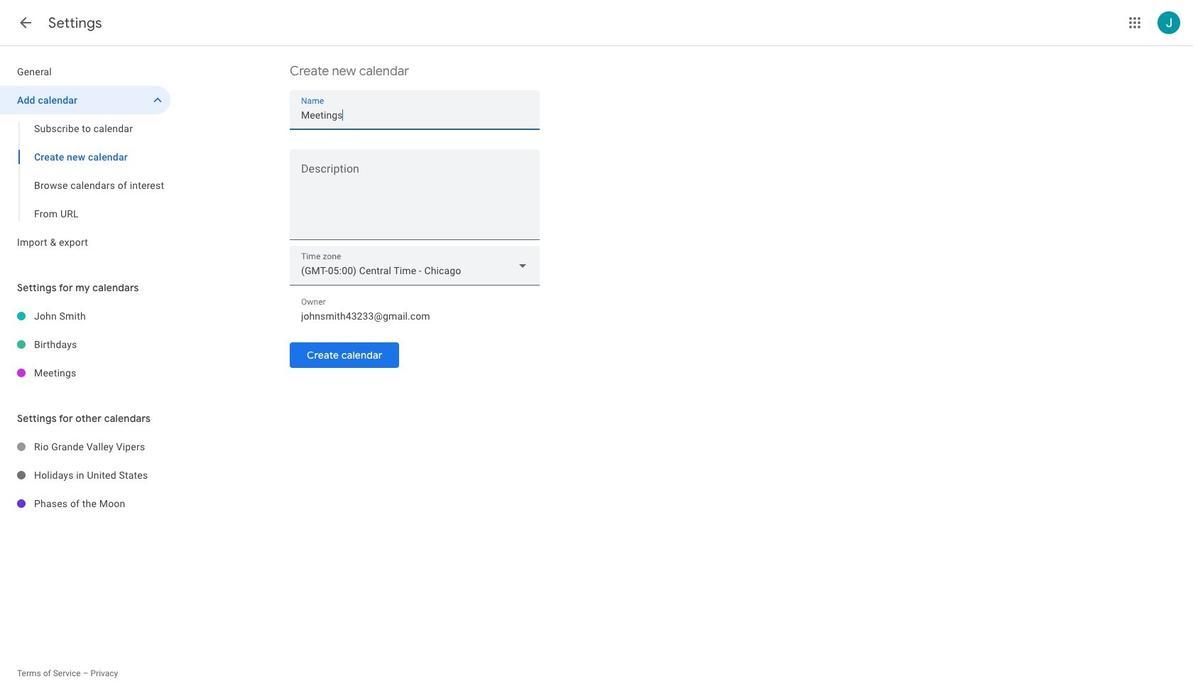 Task type: locate. For each thing, give the bounding box(es) containing it.
2 vertical spatial tree
[[0, 433, 171, 518]]

1 tree from the top
[[0, 58, 171, 257]]

holidays in united states tree item
[[0, 461, 171, 490]]

heading
[[48, 14, 102, 32]]

group
[[0, 114, 171, 228]]

add calendar tree item
[[0, 86, 171, 114]]

rio grande valley vipers tree item
[[0, 433, 171, 461]]

None text field
[[301, 105, 529, 125], [290, 166, 540, 234], [301, 306, 529, 326], [301, 105, 529, 125], [290, 166, 540, 234], [301, 306, 529, 326]]

None field
[[290, 246, 540, 286]]

0 vertical spatial tree
[[0, 58, 171, 257]]

tree
[[0, 58, 171, 257], [0, 302, 171, 387], [0, 433, 171, 518]]

1 vertical spatial tree
[[0, 302, 171, 387]]



Task type: describe. For each thing, give the bounding box(es) containing it.
2 tree from the top
[[0, 302, 171, 387]]

3 tree from the top
[[0, 433, 171, 518]]

go back image
[[17, 14, 34, 31]]

phases of the moon tree item
[[0, 490, 171, 518]]

meetings tree item
[[0, 359, 171, 387]]

john smith tree item
[[0, 302, 171, 330]]

birthdays tree item
[[0, 330, 171, 359]]



Task type: vqa. For each thing, say whether or not it's contained in the screenshot.
the bottom tree
yes



